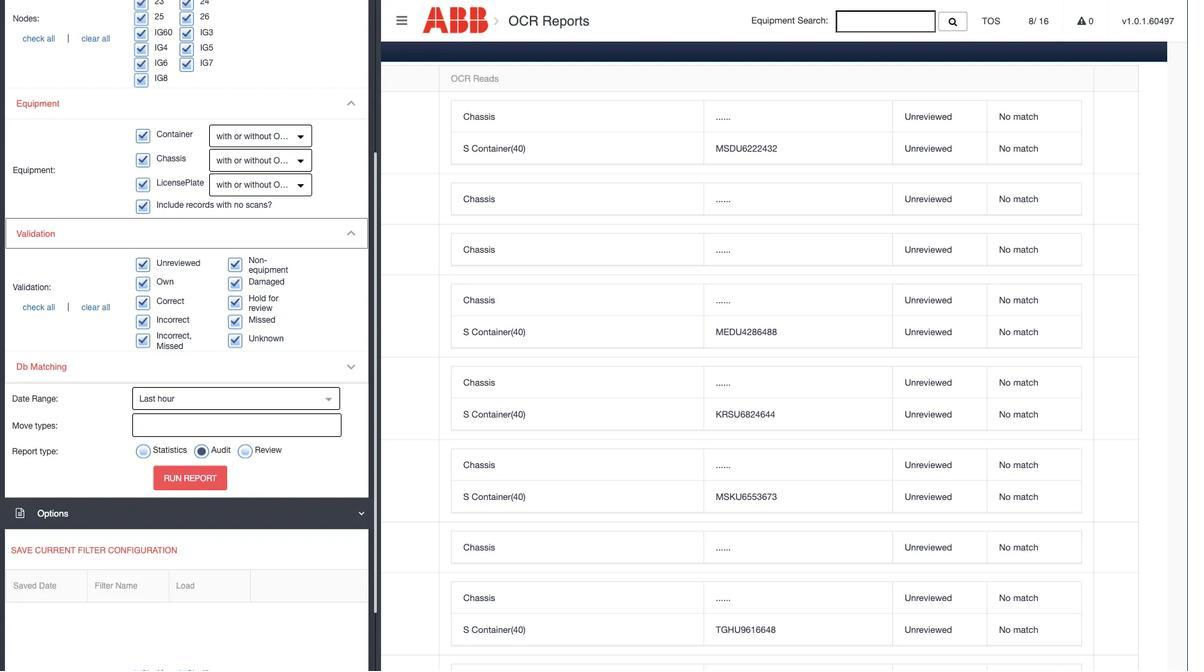 Task type: vqa. For each thing, say whether or not it's contained in the screenshot.
Options link
no



Task type: describe. For each thing, give the bounding box(es) containing it.
match for 8th ...... cell from the bottom
[[1013, 111, 1038, 122]]

unreviewed for 6th ...... cell from the bottom
[[905, 244, 952, 255]]

no for no match cell associated with krsu6824644 cell
[[999, 409, 1011, 420]]

chassis for seventh ...... cell from the top of the grid containing move type's chassis cell
[[463, 542, 495, 553]]

match for fourth ...... cell from the bottom
[[1013, 377, 1038, 388]]

tghu9616648
[[716, 624, 776, 635]]

ap20231016001774
[[59, 304, 140, 314]]

unreviewed cell for fourth ...... cell from the bottom
[[892, 367, 987, 399]]

ap20231016001775
[[59, 237, 140, 248]]

clear all for validation:
[[82, 302, 110, 312]]

8/ 16 button
[[1015, 0, 1063, 42]]

validation
[[16, 228, 55, 239]]

ap20231016001776
[[59, 120, 140, 131]]

chassis inside the 'equipment' menu item
[[157, 153, 186, 163]]

16 inside 8/ 16 dropdown button
[[1039, 16, 1049, 26]]

unreviewed for tghu9616648 cell
[[905, 624, 952, 635]]

row containing ap20231016001777
[[47, 174, 1138, 225]]

type
[[361, 73, 380, 84]]

clear all link for validation:
[[72, 302, 120, 312]]

range:
[[32, 394, 58, 403]]

25 inside menu
[[155, 11, 164, 21]]

container(40) for msdu6222432
[[472, 143, 526, 153]]

grid inside tab list
[[47, 66, 1138, 671]]

move type
[[336, 73, 380, 84]]

no for msku6553673 cell's no match cell
[[999, 491, 1011, 502]]

no for no match cell for seventh ...... cell from the top of the grid containing move type
[[999, 542, 1011, 553]]

chassis cell for 1st ...... cell from the bottom of the grid containing move type
[[452, 582, 704, 614]]

v1.0.1.60497 button
[[1108, 0, 1188, 42]]

include
[[157, 200, 184, 209]]

load
[[176, 581, 195, 591]]

13:24:31
[[108, 251, 143, 262]]

msdu6222432
[[716, 143, 777, 153]]

with for container
[[216, 131, 232, 141]]

2023- for 2023-10-16 13:23:58
[[59, 549, 82, 560]]

hour
[[158, 394, 174, 403]]

ig6
[[155, 58, 168, 67]]

run report button
[[154, 466, 227, 491]]

entry
[[336, 311, 365, 322]]

ap20231016001773
[[59, 535, 140, 546]]

4 ...... cell from the top
[[704, 284, 892, 316]]

unreviewed for 1st ...... cell from the bottom of the grid containing move type
[[905, 592, 952, 603]]

menu containing equipment
[[5, 0, 369, 384]]

2023- for 2023-10-16 13:24:31
[[59, 251, 82, 262]]

tghu9616648 cell
[[704, 614, 892, 646]]

non-
[[249, 255, 267, 265]]

row containing ap20231016001775
[[47, 225, 1138, 275]]

ig3 cell
[[249, 275, 324, 358]]

unreviewed cell for krsu6824644 cell
[[892, 399, 987, 431]]

s container(40) for msku6553673
[[463, 491, 526, 502]]

no match for 8th ...... cell from the bottom
[[999, 111, 1038, 122]]

ig8
[[155, 73, 168, 83]]

filter name
[[95, 581, 138, 591]]

cell containing ap20231016001775
[[47, 225, 249, 275]]

chassis for chassis cell corresponding to fourth ...... cell
[[463, 295, 495, 305]]

ig3 inside menu
[[200, 27, 213, 37]]

no for seventh ...... cell from the bottom's no match cell
[[999, 193, 1011, 204]]

validation link
[[6, 218, 368, 249]]

no for fourth ...... cell from the bottom no match cell
[[999, 377, 1011, 388]]

1 ...... cell from the top
[[704, 101, 892, 133]]

0 vertical spatial reports
[[542, 13, 590, 28]]

ocr inside "row"
[[451, 73, 471, 84]]

validation:
[[13, 282, 51, 292]]

4 with from the top
[[216, 200, 232, 209]]

medu4286488 cell
[[704, 316, 892, 348]]

chassis cell for fourth ...... cell from the bottom
[[452, 367, 704, 399]]

cell containing ap20231016001777
[[47, 174, 249, 225]]

no match cell for msku6553673 cell
[[987, 481, 1081, 513]]

container(40) for krsu6824644
[[472, 409, 526, 420]]

| for validation:
[[65, 301, 72, 311]]

unknown
[[249, 334, 284, 343]]

review
[[249, 303, 272, 313]]

no match cell for seventh ...... cell from the top of the grid containing move type
[[987, 532, 1081, 564]]

chassis cell for 8th ...... cell from the bottom
[[452, 101, 704, 133]]

unreviewed cell for msku6553673 cell
[[892, 481, 987, 513]]

match for 'medu4286488' cell
[[1013, 326, 1038, 337]]

23 cell
[[249, 174, 324, 225]]

move types:
[[12, 420, 58, 430]]

10- for 13:24:31
[[82, 251, 96, 262]]

move for move types:
[[12, 420, 33, 430]]

0 horizontal spatial date
[[12, 394, 30, 403]]

no match cell for 'medu4286488' cell
[[987, 316, 1081, 348]]

ap20231016001772 2023-10-16 13:23:56
[[59, 386, 143, 411]]

medu4286488
[[716, 326, 777, 337]]

match for 6th ...... cell from the bottom
[[1013, 244, 1038, 255]]

...... for third ...... cell from the bottom
[[716, 459, 731, 470]]

unreviewed cell for 8th ...... cell from the bottom
[[892, 101, 987, 133]]

16 for 25
[[96, 134, 106, 145]]

unreviewed cell for seventh ...... cell from the top of the grid containing move type
[[892, 532, 987, 564]]

with or without ocr for licenseplate
[[216, 180, 292, 190]]

move for move type
[[336, 73, 358, 84]]

type:
[[40, 447, 58, 456]]

hold
[[249, 293, 266, 303]]

chassis for chassis cell corresponding to 1st ...... cell from the bottom of the grid containing move type
[[463, 592, 495, 603]]

reads
[[473, 73, 499, 84]]

no match cell for krsu6824644 cell
[[987, 399, 1081, 431]]

...... for 1st ...... cell from the bottom of the grid containing move type
[[716, 592, 731, 603]]

s container(40) for krsu6824644
[[463, 409, 526, 420]]

chassis for fourth ...... cell from the bottom chassis cell
[[463, 377, 495, 388]]

report type:
[[12, 447, 58, 456]]

8 ...... cell from the top
[[704, 582, 892, 614]]

or for licenseplate
[[234, 180, 242, 190]]

2 exit from the top
[[336, 393, 354, 404]]

23
[[262, 194, 272, 204]]

nodes:
[[13, 13, 39, 23]]

last hour
[[139, 394, 174, 403]]

ap20231016001770
[[59, 602, 140, 612]]

matching
[[30, 362, 67, 372]]

6 ...... cell from the top
[[704, 449, 892, 481]]

ap20231016001777 2023-10-16 13:25:03
[[59, 186, 143, 212]]

match for krsu6824644 cell
[[1013, 409, 1038, 420]]

with for licenseplate
[[216, 180, 232, 190]]

licenseplate
[[157, 178, 204, 187]]

ap20231016001776 2023-10-16 13:24:54
[[59, 120, 143, 145]]

no match for msku6553673 cell
[[999, 491, 1038, 502]]

s container(40) cell for medu4286488
[[452, 316, 704, 348]]

for
[[268, 293, 278, 303]]

s container(40) for tghu9616648
[[463, 624, 526, 635]]

no for no match cell associated with msdu6222432 cell
[[999, 143, 1011, 153]]

no match cell for 1st ...... cell from the bottom of the grid containing move type
[[987, 582, 1081, 614]]

match for seventh ...... cell from the bottom
[[1013, 193, 1038, 204]]

types:
[[35, 420, 58, 430]]

scans?
[[246, 200, 272, 209]]

match for fourth ...... cell
[[1013, 295, 1038, 305]]

statistics
[[153, 445, 187, 455]]

| for nodes:
[[65, 33, 72, 43]]

ig4
[[155, 42, 168, 52]]

equipment search:
[[751, 15, 836, 26]]

2023- for 2023-10-16 13:23:56
[[59, 400, 82, 411]]

row containing saved date
[[6, 570, 368, 603]]

chassis cell for fourth ...... cell
[[452, 284, 704, 316]]

all for check all link inside the validation menu item
[[47, 302, 55, 312]]

no match for seventh ...... cell from the top of the grid containing move type
[[999, 542, 1038, 553]]

ocr reports
[[505, 13, 590, 28]]

db matching
[[16, 362, 67, 372]]

no match cell for seventh ...... cell from the bottom
[[987, 183, 1081, 215]]

report inside button
[[184, 473, 217, 483]]

run report
[[164, 473, 217, 483]]

no
[[234, 200, 243, 209]]

ocr reads
[[451, 73, 499, 84]]

ap20231016001777
[[59, 186, 140, 197]]

13:23:56
[[108, 400, 143, 411]]

cell containing ap20231016001772
[[47, 358, 249, 440]]

3 ...... cell from the top
[[704, 234, 892, 266]]

or for container
[[234, 131, 242, 141]]

search:
[[798, 15, 828, 26]]

0 horizontal spatial report
[[12, 447, 37, 456]]

...... for seventh ...... cell from the bottom
[[716, 193, 731, 204]]

26 cell
[[249, 523, 324, 573]]

without for licenseplate
[[244, 180, 271, 190]]

13:23:58
[[108, 549, 143, 560]]

no match cell for 8th ...... cell from the bottom
[[987, 101, 1081, 133]]

filter name link
[[88, 570, 169, 602]]

5 ...... cell from the top
[[704, 367, 892, 399]]

8/ 16
[[1029, 16, 1049, 26]]

ap20231016001772
[[59, 386, 140, 397]]

container(40) for msku6553673
[[472, 491, 526, 502]]

saved date
[[13, 581, 57, 591]]

review
[[255, 445, 282, 455]]

saved
[[13, 581, 37, 591]]

unreviewed cell for tghu9616648 cell
[[892, 614, 987, 646]]

ig5
[[200, 42, 213, 52]]



Task type: locate. For each thing, give the bounding box(es) containing it.
1 match from the top
[[1013, 111, 1038, 122]]

ap20231016001773 2023-10-16 13:23:58
[[59, 535, 143, 560]]

1 horizontal spatial equipment
[[751, 15, 795, 26]]

8 match from the top
[[1013, 409, 1038, 420]]

2 without from the top
[[244, 155, 271, 165]]

clear inside validation menu item
[[82, 302, 100, 312]]

1 vertical spatial check all link
[[13, 302, 65, 312]]

1 vertical spatial without
[[244, 155, 271, 165]]

krsu6824644 cell
[[704, 399, 892, 431]]

1 vertical spatial 25
[[262, 127, 272, 138]]

bars image
[[396, 14, 407, 26]]

incorrect,
[[157, 331, 192, 341]]

no match for third ...... cell from the bottom
[[999, 459, 1038, 470]]

5 s from the top
[[463, 624, 469, 635]]

1 vertical spatial clear
[[82, 302, 100, 312]]

12 match from the top
[[1013, 592, 1038, 603]]

cell
[[47, 92, 249, 174], [324, 92, 439, 174], [1094, 92, 1138, 174], [47, 174, 249, 225], [324, 174, 439, 225], [1094, 174, 1138, 225], [47, 225, 249, 275], [1094, 225, 1138, 275], [47, 275, 249, 358], [1094, 275, 1138, 358], [47, 358, 249, 440], [249, 358, 324, 440], [1094, 358, 1138, 440], [47, 440, 249, 523], [249, 440, 324, 523], [324, 440, 439, 523], [1094, 440, 1138, 523], [47, 523, 249, 573], [1094, 523, 1138, 573], [249, 573, 324, 656], [324, 573, 439, 656], [1094, 573, 1138, 656], [47, 656, 249, 671], [249, 656, 324, 671], [324, 656, 439, 671], [1094, 656, 1138, 671], [452, 665, 704, 671], [704, 665, 892, 671], [892, 665, 987, 671], [987, 665, 1081, 671]]

16 for 26
[[96, 549, 106, 560]]

audit
[[211, 445, 231, 455]]

own
[[157, 277, 174, 286]]

13:25:03
[[108, 201, 143, 212]]

chassis cell for seventh ...... cell from the top of the grid containing move type
[[452, 532, 704, 564]]

6 2023- from the top
[[59, 549, 82, 560]]

row group
[[47, 92, 1138, 671], [452, 101, 1081, 164], [452, 284, 1081, 348], [452, 367, 1081, 431], [452, 449, 1081, 513], [452, 582, 1081, 646]]

2 match from the top
[[1013, 143, 1038, 153]]

check all link for nodes:
[[13, 34, 65, 44]]

2023- for 2023-10-16 13:24:16
[[59, 318, 82, 329]]

13 no from the top
[[999, 624, 1011, 635]]

4 10- from the top
[[82, 318, 96, 329]]

4 chassis cell from the top
[[452, 284, 704, 316]]

msku6553673
[[716, 491, 777, 502]]

2023- right range:
[[59, 400, 82, 411]]

ig3 inside cell
[[262, 311, 276, 322]]

menu
[[5, 0, 369, 384]]

clear all inside validation menu item
[[82, 302, 110, 312]]

2 check all from the top
[[23, 302, 55, 312]]

10- down ap20231016001773
[[82, 549, 96, 560]]

db
[[16, 362, 28, 372]]

16 inside ap20231016001774 2023-10-16 13:24:16
[[96, 318, 106, 329]]

cell containing ap20231016001774
[[47, 275, 249, 358]]

correct
[[157, 296, 184, 305]]

ap20231016001775 2023-10-16 13:24:31
[[59, 237, 143, 262]]

2 unreviewed cell from the top
[[892, 133, 987, 164]]

all for check all link associated with nodes:
[[47, 34, 55, 44]]

1 horizontal spatial ig3
[[262, 311, 276, 322]]

10- inside ap20231016001777 2023-10-16 13:25:03
[[82, 201, 96, 212]]

unreviewed for fourth ...... cell
[[905, 295, 952, 305]]

tos button
[[968, 0, 1014, 42]]

1 vertical spatial ig3
[[262, 311, 276, 322]]

5 chassis cell from the top
[[452, 367, 704, 399]]

22
[[262, 244, 272, 255]]

equipment
[[249, 265, 288, 275]]

1 vertical spatial or
[[234, 155, 242, 165]]

unreviewed for third ...... cell from the bottom
[[905, 459, 952, 470]]

equipment:
[[13, 165, 55, 175]]

1 vertical spatial exit
[[336, 393, 354, 404]]

non- equipment
[[249, 255, 288, 275]]

exit for 22
[[336, 244, 354, 255]]

3 with or without ocr from the top
[[216, 180, 292, 190]]

1 container(40) from the top
[[472, 143, 526, 153]]

1 horizontal spatial reports
[[542, 13, 590, 28]]

1 s from the top
[[463, 143, 469, 153]]

tab list containing reports
[[46, 38, 1167, 671]]

0 vertical spatial check all link
[[13, 34, 65, 44]]

16 for 23
[[96, 201, 106, 212]]

16 inside ap20231016001776 2023-10-16 13:24:54
[[96, 134, 106, 145]]

check all link down validation:
[[13, 302, 65, 312]]

unreviewed cell for third ...... cell from the bottom
[[892, 449, 987, 481]]

1 vertical spatial clear all link
[[72, 302, 120, 312]]

ocr for licenseplate
[[274, 180, 292, 190]]

16 right 8/ on the top right
[[1039, 16, 1049, 26]]

missed inside incorrect, missed
[[157, 341, 183, 351]]

date left range:
[[12, 394, 30, 403]]

clear all up 13:24:16
[[82, 302, 110, 312]]

1 vertical spatial missed
[[157, 341, 183, 351]]

10- inside ap20231016001775 2023-10-16 13:24:31
[[82, 251, 96, 262]]

0 button
[[1063, 0, 1108, 42]]

0 vertical spatial clear all link
[[72, 34, 120, 44]]

container
[[157, 129, 193, 138]]

no match cell for tghu9616648 cell
[[987, 614, 1081, 646]]

1 vertical spatial move
[[12, 420, 33, 430]]

3 exit cell from the top
[[324, 523, 439, 573]]

chassis cell
[[452, 101, 704, 133], [452, 183, 704, 215], [452, 234, 704, 266], [452, 284, 704, 316], [452, 367, 704, 399], [452, 449, 704, 481], [452, 532, 704, 564], [452, 582, 704, 614]]

ocr
[[508, 13, 539, 28], [451, 73, 471, 84], [274, 131, 292, 141], [274, 155, 292, 165], [274, 180, 292, 190]]

match for seventh ...... cell from the top of the grid containing move type
[[1013, 542, 1038, 553]]

no
[[999, 111, 1011, 122], [999, 143, 1011, 153], [999, 193, 1011, 204], [999, 244, 1011, 255], [999, 295, 1011, 305], [999, 326, 1011, 337], [999, 377, 1011, 388], [999, 409, 1011, 420], [999, 459, 1011, 470], [999, 491, 1011, 502], [999, 542, 1011, 553], [999, 592, 1011, 603], [999, 624, 1011, 635]]

1 vertical spatial reports
[[106, 46, 148, 56]]

incorrect, missed
[[157, 331, 192, 351]]

0 vertical spatial exit
[[336, 244, 354, 255]]

no for no match cell corresponding to 6th ...... cell from the bottom
[[999, 244, 1011, 255]]

equipment for equipment
[[16, 98, 59, 109]]

1 exit from the top
[[336, 244, 354, 255]]

1 exit cell from the top
[[324, 225, 439, 275]]

1 horizontal spatial 25
[[262, 127, 272, 138]]

tab
[[48, 38, 98, 62]]

4 no match from the top
[[999, 244, 1038, 255]]

search image
[[949, 17, 957, 26]]

ig3
[[200, 27, 213, 37], [262, 311, 276, 322]]

2023- down ap20231016001777
[[59, 201, 82, 212]]

ig7
[[200, 58, 213, 67]]

2023- down ap20231016001774
[[59, 318, 82, 329]]

25 up 23
[[262, 127, 272, 138]]

| up matching
[[65, 301, 72, 311]]

0 vertical spatial with or without ocr
[[216, 131, 292, 141]]

5 s container(40) cell from the top
[[452, 614, 704, 646]]

grid containing move type
[[47, 66, 1138, 671]]

25 inside "cell"
[[262, 127, 272, 138]]

0 horizontal spatial missed
[[157, 341, 183, 351]]

0 horizontal spatial 26
[[200, 11, 209, 21]]

0 vertical spatial |
[[65, 33, 72, 43]]

8 no from the top
[[999, 409, 1011, 420]]

0 horizontal spatial equipment
[[16, 98, 59, 109]]

16 for ig3
[[96, 318, 106, 329]]

2 s from the top
[[463, 326, 469, 337]]

0 vertical spatial missed
[[249, 315, 275, 324]]

2 vertical spatial exit cell
[[324, 523, 439, 573]]

1 clear all from the top
[[82, 34, 110, 44]]

2 with from the top
[[216, 155, 232, 165]]

0 vertical spatial 26
[[200, 11, 209, 21]]

2 or from the top
[[234, 155, 242, 165]]

s container(40) cell for krsu6824644
[[452, 399, 704, 431]]

1 s container(40) from the top
[[463, 143, 526, 153]]

2023- inside ap20231016001776 2023-10-16 13:24:54
[[59, 134, 82, 145]]

10- for 13:24:16
[[82, 318, 96, 329]]

1 vertical spatial check
[[23, 302, 44, 312]]

5 s container(40) from the top
[[463, 624, 526, 635]]

cell containing ap20231016001776
[[47, 92, 249, 174]]

0 vertical spatial equipment
[[751, 15, 795, 26]]

12 no match cell from the top
[[987, 582, 1081, 614]]

s for msku6553673
[[463, 491, 469, 502]]

10- inside ap20231016001776 2023-10-16 13:24:54
[[82, 134, 96, 145]]

ig60
[[155, 27, 172, 37]]

no match
[[999, 111, 1038, 122], [999, 143, 1038, 153], [999, 193, 1038, 204], [999, 244, 1038, 255], [999, 295, 1038, 305], [999, 326, 1038, 337], [999, 377, 1038, 388], [999, 409, 1038, 420], [999, 459, 1038, 470], [999, 491, 1038, 502], [999, 542, 1038, 553], [999, 592, 1038, 603], [999, 624, 1038, 635]]

13:24:16
[[108, 318, 143, 329]]

v1.0.1.60497
[[1122, 16, 1174, 26]]

......
[[716, 111, 731, 122], [716, 193, 731, 204], [716, 244, 731, 255], [716, 295, 731, 305], [716, 377, 731, 388], [716, 459, 731, 470], [716, 542, 731, 553], [716, 592, 731, 603]]

10- inside ap20231016001773 2023-10-16 13:23:58
[[82, 549, 96, 560]]

6 match from the top
[[1013, 326, 1038, 337]]

run
[[164, 473, 182, 483]]

exit
[[336, 244, 354, 255], [336, 393, 354, 404], [336, 542, 354, 553]]

11 no from the top
[[999, 542, 1011, 553]]

9 match from the top
[[1013, 459, 1038, 470]]

chassis for chassis cell corresponding to seventh ...... cell from the bottom
[[463, 193, 495, 204]]

...... for fourth ...... cell
[[716, 295, 731, 305]]

with or without ocr
[[216, 131, 292, 141], [216, 155, 292, 165], [216, 180, 292, 190]]

cell containing ap20231016001773
[[47, 523, 249, 573]]

2 container(40) from the top
[[472, 326, 526, 337]]

records
[[186, 200, 214, 209]]

1 chassis cell from the top
[[452, 101, 704, 133]]

no match cell
[[987, 101, 1081, 133], [987, 133, 1081, 164], [987, 183, 1081, 215], [987, 234, 1081, 266], [987, 284, 1081, 316], [987, 316, 1081, 348], [987, 367, 1081, 399], [987, 399, 1081, 431], [987, 449, 1081, 481], [987, 481, 1081, 513], [987, 532, 1081, 564], [987, 582, 1081, 614], [987, 614, 1081, 646]]

8 chassis cell from the top
[[452, 582, 704, 614]]

unreviewed for msku6553673 cell
[[905, 491, 952, 502]]

load link
[[169, 570, 250, 602]]

5 no match from the top
[[999, 295, 1038, 305]]

10- inside ap20231016001774 2023-10-16 13:24:16
[[82, 318, 96, 329]]

16 down ap20231016001774
[[96, 318, 106, 329]]

16 down ap20231016001773
[[96, 549, 106, 560]]

1 ...... from the top
[[716, 111, 731, 122]]

chassis cell for 6th ...... cell from the bottom
[[452, 234, 704, 266]]

no match cell for fourth ...... cell from the bottom
[[987, 367, 1081, 399]]

1 check from the top
[[23, 34, 44, 44]]

row containing ap20231016001773
[[47, 523, 1138, 573]]

validation menu item
[[6, 218, 368, 352]]

0 vertical spatial 25
[[155, 11, 164, 21]]

3 no match cell from the top
[[987, 183, 1081, 215]]

7 no from the top
[[999, 377, 1011, 388]]

13 match from the top
[[1013, 624, 1038, 635]]

match for third ...... cell from the bottom
[[1013, 459, 1038, 470]]

1 vertical spatial equipment
[[16, 98, 59, 109]]

3 s container(40) cell from the top
[[452, 399, 704, 431]]

10- down ap20231016001774
[[82, 318, 96, 329]]

name
[[115, 581, 138, 591]]

report left type:
[[12, 447, 37, 456]]

2 s container(40) from the top
[[463, 326, 526, 337]]

16 inside ap20231016001773 2023-10-16 13:23:58
[[96, 549, 106, 560]]

16 down ap20231016001776
[[96, 134, 106, 145]]

2023- inside ap20231016001774 2023-10-16 13:24:16
[[59, 318, 82, 329]]

without
[[244, 131, 271, 141], [244, 155, 271, 165], [244, 180, 271, 190]]

0 vertical spatial exit cell
[[324, 225, 439, 275]]

26
[[200, 11, 209, 21], [262, 542, 272, 553]]

row containing move type
[[47, 66, 1138, 92]]

16 inside ap20231016001775 2023-10-16 13:24:31
[[96, 251, 106, 262]]

1 10- from the top
[[82, 134, 96, 145]]

clear all link up 13:24:16
[[72, 302, 120, 312]]

s for medu4286488
[[463, 326, 469, 337]]

0 vertical spatial clear
[[82, 34, 100, 44]]

1 check all from the top
[[23, 34, 55, 44]]

exit cell for 22
[[324, 225, 439, 275]]

report
[[12, 447, 37, 456], [184, 473, 217, 483]]

3 s from the top
[[463, 409, 469, 420]]

check for validation:
[[23, 302, 44, 312]]

check all for validation:
[[23, 302, 55, 312]]

clear all left ig4
[[82, 34, 110, 44]]

8 no match from the top
[[999, 409, 1038, 420]]

last
[[139, 394, 155, 403]]

10 no match cell from the top
[[987, 481, 1081, 513]]

1 vertical spatial report
[[184, 473, 217, 483]]

missed down incorrect,
[[157, 341, 183, 351]]

1 | from the top
[[65, 33, 72, 43]]

3 10- from the top
[[82, 251, 96, 262]]

no match for krsu6824644 cell
[[999, 409, 1038, 420]]

2023- inside ap20231016001772 2023-10-16 13:23:56
[[59, 400, 82, 411]]

3 no from the top
[[999, 193, 1011, 204]]

1 vertical spatial check all
[[23, 302, 55, 312]]

unreviewed cell for 1st ...... cell from the bottom of the grid containing move type
[[892, 582, 987, 614]]

container(40)
[[472, 143, 526, 153], [472, 326, 526, 337], [472, 409, 526, 420], [472, 491, 526, 502], [472, 624, 526, 635]]

date right saved
[[39, 581, 57, 591]]

0 vertical spatial clear all
[[82, 34, 110, 44]]

...... for seventh ...... cell from the top of the grid containing move type
[[716, 542, 731, 553]]

0 vertical spatial ig3
[[200, 27, 213, 37]]

check
[[23, 34, 44, 44], [23, 302, 44, 312]]

2023- down ap20231016001773
[[59, 549, 82, 560]]

1 horizontal spatial 26
[[262, 542, 272, 553]]

7 no match from the top
[[999, 377, 1038, 388]]

11 no match from the top
[[999, 542, 1038, 553]]

| left reports link
[[65, 33, 72, 43]]

1 no from the top
[[999, 111, 1011, 122]]

7 no match cell from the top
[[987, 367, 1081, 399]]

0 vertical spatial report
[[12, 447, 37, 456]]

13:24:54
[[108, 134, 143, 145]]

4 match from the top
[[1013, 244, 1038, 255]]

1 horizontal spatial date
[[39, 581, 57, 591]]

exit for 26
[[336, 542, 354, 553]]

move inside grid
[[336, 73, 358, 84]]

1 no match cell from the top
[[987, 101, 1081, 133]]

1 horizontal spatial missed
[[249, 315, 275, 324]]

2023-
[[59, 134, 82, 145], [59, 201, 82, 212], [59, 251, 82, 262], [59, 318, 82, 329], [59, 400, 82, 411], [59, 549, 82, 560]]

7 match from the top
[[1013, 377, 1038, 388]]

1 with from the top
[[216, 131, 232, 141]]

equipment inside menu item
[[16, 98, 59, 109]]

5 2023- from the top
[[59, 400, 82, 411]]

2 no match from the top
[[999, 143, 1038, 153]]

13 unreviewed cell from the top
[[892, 614, 987, 646]]

unreviewed cell for 'medu4286488' cell
[[892, 316, 987, 348]]

2 no from the top
[[999, 143, 1011, 153]]

with or without ocr for container
[[216, 131, 292, 141]]

tab list
[[46, 38, 1167, 671]]

5 match from the top
[[1013, 295, 1038, 305]]

0 horizontal spatial move
[[12, 420, 33, 430]]

incorrect
[[157, 315, 189, 324]]

2 exit cell from the top
[[324, 358, 439, 440]]

2 vertical spatial without
[[244, 180, 271, 190]]

8 ...... from the top
[[716, 592, 731, 603]]

check down validation:
[[23, 302, 44, 312]]

krsu6824644
[[716, 409, 775, 420]]

unreviewed cell for seventh ...... cell from the bottom
[[892, 183, 987, 215]]

None field
[[836, 10, 936, 32], [133, 415, 150, 436], [836, 10, 936, 32], [133, 415, 150, 436]]

10- down ap20231016001775
[[82, 251, 96, 262]]

0 horizontal spatial reports
[[106, 46, 148, 56]]

check inside validation menu item
[[23, 302, 44, 312]]

equipment up ap20231016001776
[[16, 98, 59, 109]]

tos
[[982, 16, 1000, 26]]

check all down validation:
[[23, 302, 55, 312]]

msku6553673 cell
[[704, 481, 892, 513]]

chassis cell for seventh ...... cell from the bottom
[[452, 183, 704, 215]]

2 vertical spatial with or without ocr
[[216, 180, 292, 190]]

check all link inside validation menu item
[[13, 302, 65, 312]]

3 container(40) from the top
[[472, 409, 526, 420]]

5 ...... from the top
[[716, 377, 731, 388]]

10- inside ap20231016001772 2023-10-16 13:23:56
[[82, 400, 96, 411]]

0 horizontal spatial ig3
[[200, 27, 213, 37]]

2023- inside ap20231016001773 2023-10-16 13:23:58
[[59, 549, 82, 560]]

entry cell
[[324, 275, 439, 358]]

container(40) for tghu9616648
[[472, 624, 526, 635]]

11 no match cell from the top
[[987, 532, 1081, 564]]

2 2023- from the top
[[59, 201, 82, 212]]

7 ...... cell from the top
[[704, 532, 892, 564]]

exit cell
[[324, 225, 439, 275], [324, 358, 439, 440], [324, 523, 439, 573]]

16
[[1039, 16, 1049, 26], [96, 134, 106, 145], [96, 201, 106, 212], [96, 251, 106, 262], [96, 318, 106, 329], [96, 400, 106, 411], [96, 549, 106, 560]]

26 inside cell
[[262, 542, 272, 553]]

16 inside ap20231016001772 2023-10-16 13:23:56
[[96, 400, 106, 411]]

grid
[[47, 66, 1138, 671]]

3 chassis cell from the top
[[452, 234, 704, 266]]

check all link
[[13, 34, 65, 44], [13, 302, 65, 312]]

no for 'medu4286488' cell no match cell
[[999, 326, 1011, 337]]

1 vertical spatial |
[[65, 301, 72, 311]]

16 inside ap20231016001777 2023-10-16 13:25:03
[[96, 201, 106, 212]]

unreviewed for seventh ...... cell from the top of the grid containing move type
[[905, 542, 952, 553]]

0
[[1086, 16, 1094, 26]]

0 vertical spatial check all
[[23, 34, 55, 44]]

5 no from the top
[[999, 295, 1011, 305]]

missed down review
[[249, 315, 275, 324]]

unreviewed for seventh ...... cell from the bottom
[[905, 193, 952, 204]]

filter
[[95, 581, 113, 591]]

0 vertical spatial move
[[336, 73, 358, 84]]

row
[[47, 66, 1138, 92], [47, 92, 1138, 174], [452, 101, 1081, 133], [452, 133, 1081, 164], [47, 174, 1138, 225], [452, 183, 1081, 215], [47, 225, 1138, 275], [452, 234, 1081, 266], [47, 275, 1138, 358], [452, 284, 1081, 316], [452, 316, 1081, 348], [47, 358, 1138, 440], [452, 367, 1081, 399], [452, 399, 1081, 431], [47, 440, 1138, 523], [452, 449, 1081, 481], [452, 481, 1081, 513], [47, 523, 1138, 573], [452, 532, 1081, 564], [6, 570, 368, 603], [47, 573, 1138, 656], [452, 582, 1081, 614], [452, 614, 1081, 646], [47, 656, 1138, 671], [452, 665, 1081, 671]]

11 match from the top
[[1013, 542, 1038, 553]]

9 no from the top
[[999, 459, 1011, 470]]

| inside validation menu item
[[65, 301, 72, 311]]

...... for 8th ...... cell from the bottom
[[716, 111, 731, 122]]

1 vertical spatial exit cell
[[324, 358, 439, 440]]

1 horizontal spatial move
[[336, 73, 358, 84]]

16 down ap20231016001772
[[96, 400, 106, 411]]

unreviewed
[[905, 111, 952, 122], [905, 143, 952, 153], [905, 193, 952, 204], [905, 244, 952, 255], [157, 258, 200, 267], [905, 295, 952, 305], [905, 326, 952, 337], [905, 377, 952, 388], [905, 409, 952, 420], [905, 459, 952, 470], [905, 491, 952, 502], [905, 542, 952, 553], [905, 592, 952, 603], [905, 624, 952, 635]]

1 clear from the top
[[82, 34, 100, 44]]

10- down ap20231016001776
[[82, 134, 96, 145]]

1 vertical spatial date
[[39, 581, 57, 591]]

no for no match cell associated with 8th ...... cell from the bottom
[[999, 111, 1011, 122]]

check all inside validation menu item
[[23, 302, 55, 312]]

11 unreviewed cell from the top
[[892, 532, 987, 564]]

4 s container(40) from the top
[[463, 491, 526, 502]]

2 s container(40) cell from the top
[[452, 316, 704, 348]]

check all link for validation:
[[13, 302, 65, 312]]

equipment
[[751, 15, 795, 26], [16, 98, 59, 109]]

no match for fourth ...... cell
[[999, 295, 1038, 305]]

unreviewed for 8th ...... cell from the bottom
[[905, 111, 952, 122]]

match for msdu6222432 cell
[[1013, 143, 1038, 153]]

reports inside tab list
[[106, 46, 148, 56]]

3 unreviewed cell from the top
[[892, 183, 987, 215]]

no match for msdu6222432 cell
[[999, 143, 1038, 153]]

without for container
[[244, 131, 271, 141]]

hold for review
[[249, 293, 278, 313]]

1 without from the top
[[244, 131, 271, 141]]

5 container(40) from the top
[[472, 624, 526, 635]]

match for 1st ...... cell from the bottom of the grid containing move type
[[1013, 592, 1038, 603]]

ig3 up ig5
[[200, 27, 213, 37]]

s container(40) cell
[[452, 133, 704, 164], [452, 316, 704, 348], [452, 399, 704, 431], [452, 481, 704, 513], [452, 614, 704, 646]]

tab inside tab list
[[48, 38, 98, 62]]

2 ...... cell from the top
[[704, 183, 892, 215]]

0 vertical spatial date
[[12, 394, 30, 403]]

2 no match cell from the top
[[987, 133, 1081, 164]]

0 horizontal spatial 25
[[155, 11, 164, 21]]

unreviewed for 'medu4286488' cell
[[905, 326, 952, 337]]

unreviewed inside validation menu item
[[157, 258, 200, 267]]

clear all link left ig4
[[72, 34, 120, 44]]

unreviewed for fourth ...... cell from the bottom
[[905, 377, 952, 388]]

report right run
[[184, 473, 217, 483]]

|
[[65, 33, 72, 43], [65, 301, 72, 311]]

1 horizontal spatial report
[[184, 473, 217, 483]]

move left types:
[[12, 420, 33, 430]]

s container(40) cell for msdu6222432
[[452, 133, 704, 164]]

8 unreviewed cell from the top
[[892, 399, 987, 431]]

2023- down ap20231016001775
[[59, 251, 82, 262]]

0 vertical spatial without
[[244, 131, 271, 141]]

or
[[234, 131, 242, 141], [234, 155, 242, 165], [234, 180, 242, 190]]

ap20231016001774 2023-10-16 13:24:16
[[59, 304, 143, 329]]

2023- down ap20231016001776
[[59, 134, 82, 145]]

1 unreviewed cell from the top
[[892, 101, 987, 133]]

8/
[[1029, 16, 1036, 26]]

damaged
[[249, 277, 285, 286]]

9 unreviewed cell from the top
[[892, 449, 987, 481]]

unreviewed cell for fourth ...... cell
[[892, 284, 987, 316]]

10- down ap20231016001777
[[82, 201, 96, 212]]

reports
[[542, 13, 590, 28], [106, 46, 148, 56]]

match for tghu9616648 cell
[[1013, 624, 1038, 635]]

6 unreviewed cell from the top
[[892, 316, 987, 348]]

10- for 13:25:03
[[82, 201, 96, 212]]

25 up ig60
[[155, 11, 164, 21]]

warning image
[[1077, 16, 1086, 25]]

with for chassis
[[216, 155, 232, 165]]

check all down the nodes:
[[23, 34, 55, 44]]

1 vertical spatial 26
[[262, 542, 272, 553]]

no match for fourth ...... cell from the bottom
[[999, 377, 1038, 388]]

reports link
[[97, 38, 157, 66]]

unreviewed cell for msdu6222432 cell
[[892, 133, 987, 164]]

4 s from the top
[[463, 491, 469, 502]]

no for third ...... cell from the bottom no match cell
[[999, 459, 1011, 470]]

s container(40)
[[463, 143, 526, 153], [463, 326, 526, 337], [463, 409, 526, 420], [463, 491, 526, 502], [463, 624, 526, 635]]

db matching link
[[6, 352, 368, 383]]

move left 'type'
[[336, 73, 358, 84]]

unreviewed cell
[[892, 101, 987, 133], [892, 133, 987, 164], [892, 183, 987, 215], [892, 234, 987, 266], [892, 284, 987, 316], [892, 316, 987, 348], [892, 367, 987, 399], [892, 399, 987, 431], [892, 449, 987, 481], [892, 481, 987, 513], [892, 532, 987, 564], [892, 582, 987, 614], [892, 614, 987, 646]]

10- for 13:23:58
[[82, 549, 96, 560]]

1 vertical spatial with or without ocr
[[216, 155, 292, 165]]

2 with or without ocr from the top
[[216, 155, 292, 165]]

all for nodes: clear all link
[[102, 34, 110, 44]]

no match cell for fourth ...... cell
[[987, 284, 1081, 316]]

no match for 'medu4286488' cell
[[999, 326, 1038, 337]]

chassis for chassis cell related to third ...... cell from the bottom
[[463, 459, 495, 470]]

22 cell
[[249, 225, 324, 275]]

no match cell for msdu6222432 cell
[[987, 133, 1081, 164]]

3 ...... from the top
[[716, 244, 731, 255]]

6 no match from the top
[[999, 326, 1038, 337]]

s container(40) cell for tghu9616648
[[452, 614, 704, 646]]

2023- inside ap20231016001777 2023-10-16 13:25:03
[[59, 201, 82, 212]]

25 cell
[[249, 92, 324, 174]]

16 for 22
[[96, 251, 106, 262]]

3 with from the top
[[216, 180, 232, 190]]

2 vertical spatial or
[[234, 180, 242, 190]]

move
[[336, 73, 358, 84], [12, 420, 33, 430]]

4 s container(40) cell from the top
[[452, 481, 704, 513]]

2 vertical spatial exit
[[336, 542, 354, 553]]

16 down ap20231016001775
[[96, 251, 106, 262]]

clear all link
[[72, 34, 120, 44], [72, 302, 120, 312]]

2023- for 2023-10-16 13:25:03
[[59, 201, 82, 212]]

3 or from the top
[[234, 180, 242, 190]]

16 down ap20231016001777
[[96, 201, 106, 212]]

include records with no scans?
[[157, 200, 272, 209]]

no match for seventh ...... cell from the bottom
[[999, 193, 1038, 204]]

0 vertical spatial check
[[23, 34, 44, 44]]

...... for 6th ...... cell from the bottom
[[716, 244, 731, 255]]

saved date link
[[6, 570, 87, 602]]

...... cell
[[704, 101, 892, 133], [704, 183, 892, 215], [704, 234, 892, 266], [704, 284, 892, 316], [704, 367, 892, 399], [704, 449, 892, 481], [704, 532, 892, 564], [704, 582, 892, 614]]

4 2023- from the top
[[59, 318, 82, 329]]

msdu6222432 cell
[[704, 133, 892, 164]]

equipment left search: at the right top of page
[[751, 15, 795, 26]]

2023- inside ap20231016001775 2023-10-16 13:24:31
[[59, 251, 82, 262]]

clear
[[82, 34, 100, 44], [82, 302, 100, 312]]

equipment menu item
[[6, 88, 368, 218]]

1 vertical spatial clear all
[[82, 302, 110, 312]]

check all link down the nodes:
[[13, 34, 65, 44]]

date range:
[[12, 394, 58, 403]]

6 10- from the top
[[82, 549, 96, 560]]

ig3 down for
[[262, 311, 276, 322]]

10- down ap20231016001772
[[82, 400, 96, 411]]

no for no match cell associated with tghu9616648 cell
[[999, 624, 1011, 635]]

0 vertical spatial or
[[234, 131, 242, 141]]

check down the nodes:
[[23, 34, 44, 44]]

7 chassis cell from the top
[[452, 532, 704, 564]]

s
[[463, 143, 469, 153], [463, 326, 469, 337], [463, 409, 469, 420], [463, 491, 469, 502], [463, 624, 469, 635]]



